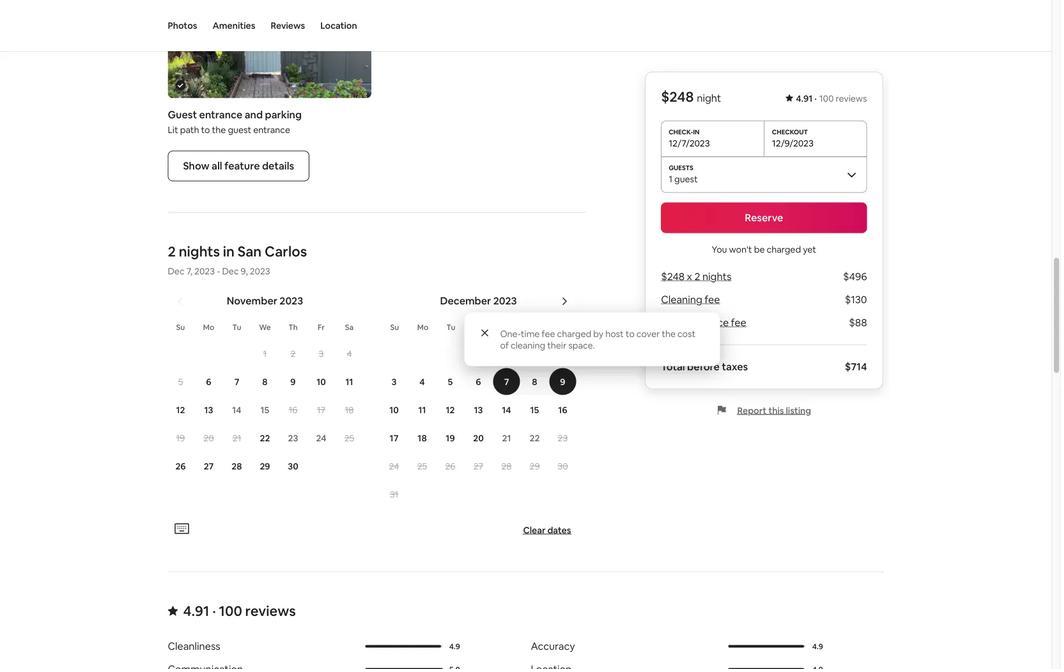 Task type: locate. For each thing, give the bounding box(es) containing it.
0 horizontal spatial fr
[[318, 322, 325, 332]]

7 button
[[223, 368, 251, 395], [493, 368, 521, 395]]

reviews button
[[271, 0, 305, 51]]

1 7 from the left
[[235, 376, 240, 388]]

0 vertical spatial reviews
[[836, 93, 868, 104]]

1 5 from the left
[[178, 376, 183, 388]]

charged right be
[[767, 243, 802, 255]]

0 horizontal spatial 20
[[204, 432, 214, 444]]

to for charged
[[626, 328, 635, 339]]

entrance down parking
[[253, 124, 290, 136]]

1 horizontal spatial 7 button
[[493, 368, 521, 395]]

0 vertical spatial 4.91
[[797, 93, 813, 104]]

san
[[238, 243, 262, 261]]

0 horizontal spatial 6
[[206, 376, 212, 388]]

charged for fee
[[558, 328, 592, 339]]

0 horizontal spatial dec
[[168, 265, 185, 277]]

20 for first 20 button from the right
[[474, 432, 484, 444]]

1 vertical spatial 11
[[419, 404, 426, 416]]

0 horizontal spatial 24
[[316, 432, 327, 444]]

7,
[[187, 265, 193, 277]]

0 vertical spatial 4.91 · 100 reviews
[[797, 93, 868, 104]]

1 9 from the left
[[291, 376, 296, 388]]

0 horizontal spatial 12
[[176, 404, 185, 416]]

lit path to the guest entrance, verified image image
[[168, 0, 372, 98], [168, 0, 372, 98]]

4.9 for accuracy
[[813, 642, 824, 652]]

th up of
[[503, 322, 512, 332]]

1 vertical spatial 11 button
[[408, 397, 437, 423]]

28 for 2nd 28 button from the left
[[502, 461, 512, 472]]

0 horizontal spatial mo
[[203, 322, 214, 332]]

7
[[235, 376, 240, 388], [505, 376, 509, 388]]

1 horizontal spatial 30 button
[[549, 453, 577, 480]]

charged left by
[[558, 328, 592, 339]]

17 for the top 17 button
[[317, 404, 326, 416]]

2 4.9 from the left
[[813, 642, 824, 652]]

0 horizontal spatial th
[[289, 322, 298, 332]]

1 horizontal spatial 8
[[533, 376, 538, 388]]

1 horizontal spatial 5
[[448, 376, 453, 388]]

1 19 button from the left
[[167, 425, 195, 452]]

10 for 10 button to the right
[[390, 404, 399, 416]]

4.91 · 100 reviews
[[797, 93, 868, 104], [183, 602, 296, 621]]

27 button
[[195, 453, 223, 480], [465, 453, 493, 480]]

1 down time
[[533, 348, 537, 360]]

1 horizontal spatial mo
[[418, 322, 429, 332]]

2 9 button from the left
[[549, 368, 577, 395]]

the inside 'guest entrance and parking lit path to the guest entrance'
[[212, 124, 226, 136]]

2 button down november 2023
[[279, 340, 307, 367]]

1 horizontal spatial 4.91 · 100 reviews
[[797, 93, 868, 104]]

4.91
[[797, 93, 813, 104], [183, 602, 210, 621]]

14 for 2nd 14 'button' from the right
[[232, 404, 242, 416]]

nights inside 2 nights in san carlos dec 7, 2023 - dec 9, 2023
[[179, 243, 220, 261]]

calendar application
[[153, 281, 1016, 519]]

show all feature details button
[[168, 151, 310, 182]]

6 for second 6 button from right
[[206, 376, 212, 388]]

the left cost
[[662, 328, 676, 339]]

cleanliness
[[168, 640, 221, 653]]

7 for first 7 button from left
[[235, 376, 240, 388]]

5
[[178, 376, 183, 388], [448, 376, 453, 388]]

1 vertical spatial 17 button
[[380, 425, 408, 452]]

1 horizontal spatial 15 button
[[521, 397, 549, 423]]

$248 left "x" at top
[[662, 270, 685, 283]]

4.91 up cleanliness
[[183, 602, 210, 621]]

$248 night
[[662, 88, 722, 106]]

29
[[260, 461, 270, 472], [530, 461, 540, 472]]

0 horizontal spatial 26 button
[[167, 453, 195, 480]]

1 horizontal spatial ·
[[815, 93, 817, 104]]

su
[[176, 322, 185, 332], [391, 322, 399, 332]]

2 15 from the left
[[531, 404, 540, 416]]

1 horizontal spatial 15
[[531, 404, 540, 416]]

to right path
[[201, 124, 210, 136]]

$248 for $248 night
[[662, 88, 694, 106]]

0 horizontal spatial 25 button
[[336, 425, 364, 452]]

0 vertical spatial 17 button
[[307, 397, 336, 423]]

18 button
[[336, 397, 364, 423], [408, 425, 437, 452]]

cover
[[637, 328, 660, 339]]

to inside one-time fee charged by host to cover the cost of cleaning their space.
[[626, 328, 635, 339]]

to right the host
[[626, 328, 635, 339]]

13 for second 13 button from the right
[[204, 404, 213, 416]]

2 28 button from the left
[[493, 453, 521, 480]]

1 $248 from the top
[[662, 88, 694, 106]]

fee right time
[[542, 328, 556, 339]]

0 vertical spatial 11 button
[[336, 368, 364, 395]]

16 button
[[279, 397, 307, 423], [549, 397, 577, 423]]

0 vertical spatial 17
[[317, 404, 326, 416]]

$248 for $248 x 2 nights
[[662, 270, 685, 283]]

1 dec from the left
[[168, 265, 185, 277]]

0 horizontal spatial su
[[176, 322, 185, 332]]

2 7 from the left
[[505, 376, 509, 388]]

1 horizontal spatial 5 button
[[437, 368, 465, 395]]

total
[[662, 360, 686, 373]]

1 horizontal spatial 9
[[561, 376, 566, 388]]

2023 right 9,
[[250, 265, 270, 277]]

0 horizontal spatial 10
[[317, 376, 326, 388]]

2 26 from the left
[[446, 461, 456, 472]]

0 horizontal spatial charged
[[558, 328, 592, 339]]

1 19 from the left
[[176, 432, 185, 444]]

1 vertical spatial 4.91 · 100 reviews
[[183, 602, 296, 621]]

20 for 2nd 20 button from right
[[204, 432, 214, 444]]

show
[[183, 160, 210, 173]]

0 horizontal spatial 8
[[263, 376, 268, 388]]

1 horizontal spatial 16
[[559, 404, 568, 416]]

25 button
[[336, 425, 364, 452], [408, 453, 437, 480]]

9 for 1st 9 button from right
[[561, 376, 566, 388]]

clear dates button
[[519, 519, 577, 541]]

1 4.9 from the left
[[450, 642, 461, 652]]

th
[[289, 322, 298, 332], [503, 322, 512, 332]]

2 left in
[[168, 243, 176, 261]]

2 button right cleaning
[[549, 340, 577, 367]]

0 horizontal spatial 28 button
[[223, 453, 251, 480]]

2023 up the 'one-'
[[494, 295, 517, 308]]

1 tu from the left
[[233, 322, 241, 332]]

1 14 from the left
[[232, 404, 242, 416]]

16
[[289, 404, 298, 416], [559, 404, 568, 416]]

1 23 button from the left
[[279, 425, 307, 452]]

20
[[204, 432, 214, 444], [474, 432, 484, 444]]

4.91 · 100 reviews up cleanliness
[[183, 602, 296, 621]]

tu down the november
[[233, 322, 241, 332]]

0 horizontal spatial 14
[[232, 404, 242, 416]]

clear dates
[[524, 525, 572, 536]]

1 6 from the left
[[206, 376, 212, 388]]

30
[[288, 461, 299, 472], [558, 461, 569, 472]]

1 vertical spatial entrance
[[253, 124, 290, 136]]

sa
[[345, 322, 354, 332], [560, 322, 568, 332]]

0 horizontal spatial 100
[[219, 602, 242, 621]]

1 horizontal spatial 4 button
[[408, 368, 437, 395]]

accessibility features region
[[163, 0, 591, 182]]

1 16 button from the left
[[279, 397, 307, 423]]

3 button
[[307, 340, 336, 367], [380, 368, 408, 395]]

4.9 out of 5.0 image
[[366, 645, 443, 648], [366, 645, 442, 648], [729, 645, 806, 648], [729, 645, 805, 648]]

0 vertical spatial 100
[[820, 93, 835, 104]]

2 fr from the left
[[532, 322, 539, 332]]

by
[[594, 328, 604, 339]]

1 horizontal spatial 20
[[474, 432, 484, 444]]

12
[[176, 404, 185, 416], [446, 404, 455, 416]]

1 horizontal spatial sa
[[560, 322, 568, 332]]

1 button down time
[[521, 340, 549, 367]]

$88
[[850, 316, 868, 329]]

10
[[317, 376, 326, 388], [390, 404, 399, 416]]

17 button
[[307, 397, 336, 423], [380, 425, 408, 452]]

amenities button
[[213, 0, 256, 51]]

2 21 from the left
[[503, 432, 511, 444]]

fee inside one-time fee charged by host to cover the cost of cleaning their space.
[[542, 328, 556, 339]]

1 horizontal spatial dec
[[222, 265, 239, 277]]

1 horizontal spatial 12 button
[[437, 397, 465, 423]]

1 su from the left
[[176, 322, 185, 332]]

$248
[[662, 88, 694, 106], [662, 270, 685, 283]]

1 horizontal spatial 11
[[419, 404, 426, 416]]

1 5 button from the left
[[167, 368, 195, 395]]

the
[[212, 124, 226, 136], [662, 328, 676, 339]]

1 horizontal spatial 2 button
[[549, 340, 577, 367]]

1 27 from the left
[[204, 461, 214, 472]]

1 28 from the left
[[232, 461, 242, 472]]

12/7/2023
[[669, 137, 711, 149]]

2 $248 from the top
[[662, 270, 685, 283]]

th down november 2023
[[289, 322, 298, 332]]

29 button
[[251, 453, 279, 480], [521, 453, 549, 480]]

24 button
[[307, 425, 336, 452], [380, 453, 408, 480]]

1 button down november 2023
[[251, 340, 279, 367]]

1 7 button from the left
[[223, 368, 251, 395]]

2 23 from the left
[[558, 432, 568, 444]]

to
[[201, 124, 210, 136], [626, 328, 635, 339]]

2 14 from the left
[[502, 404, 512, 416]]

1 13 from the left
[[204, 404, 213, 416]]

we down december 2023
[[474, 322, 485, 332]]

1 horizontal spatial 18 button
[[408, 425, 437, 452]]

1 horizontal spatial 29 button
[[521, 453, 549, 480]]

2 horizontal spatial fee
[[732, 316, 747, 329]]

2 15 button from the left
[[521, 397, 549, 423]]

1 12 button from the left
[[167, 397, 195, 423]]

2 19 from the left
[[446, 432, 455, 444]]

to inside 'guest entrance and parking lit path to the guest entrance'
[[201, 124, 210, 136]]

1 th from the left
[[289, 322, 298, 332]]

1 vertical spatial $248
[[662, 270, 685, 283]]

november
[[227, 295, 278, 308]]

14 for 1st 14 'button' from the right
[[502, 404, 512, 416]]

2 16 button from the left
[[549, 397, 577, 423]]

1 horizontal spatial 22 button
[[521, 425, 549, 452]]

0 vertical spatial entrance
[[199, 108, 243, 122]]

dec left 7,
[[168, 265, 185, 277]]

9 button
[[279, 368, 307, 395], [549, 368, 577, 395]]

1 horizontal spatial 12
[[446, 404, 455, 416]]

8 button
[[251, 368, 279, 395], [521, 368, 549, 395]]

0 horizontal spatial 23
[[288, 432, 298, 444]]

nights right "x" at top
[[703, 270, 732, 283]]

2 inside 2 nights in san carlos dec 7, 2023 - dec 9, 2023
[[168, 243, 176, 261]]

2 nights in san carlos dec 7, 2023 - dec 9, 2023
[[168, 243, 307, 277]]

4.91 · 100 reviews up the '12/9/2023'
[[797, 93, 868, 104]]

fee up service
[[705, 293, 721, 306]]

0 horizontal spatial 27
[[204, 461, 214, 472]]

2 9 from the left
[[561, 376, 566, 388]]

we
[[259, 322, 271, 332], [474, 322, 485, 332]]

5 button
[[167, 368, 195, 395], [437, 368, 465, 395]]

·
[[815, 93, 817, 104], [213, 602, 216, 621]]

0 horizontal spatial 10 button
[[307, 368, 336, 395]]

0 vertical spatial 24
[[316, 432, 327, 444]]

the left the guest
[[212, 124, 226, 136]]

1 1 from the left
[[263, 348, 267, 360]]

17
[[317, 404, 326, 416], [390, 432, 399, 444]]

7 for first 7 button from right
[[505, 376, 509, 388]]

27
[[204, 461, 214, 472], [474, 461, 484, 472]]

1 vertical spatial 17
[[390, 432, 399, 444]]

1 2 button from the left
[[279, 340, 307, 367]]

20 button
[[195, 425, 223, 452], [465, 425, 493, 452]]

0 horizontal spatial 19
[[176, 432, 185, 444]]

0 vertical spatial 18 button
[[336, 397, 364, 423]]

airbnb
[[662, 316, 694, 329]]

of
[[501, 339, 509, 351]]

0 vertical spatial 10
[[317, 376, 326, 388]]

4.91 up the '12/9/2023'
[[797, 93, 813, 104]]

you won't be charged yet
[[712, 243, 817, 255]]

1 down november 2023
[[263, 348, 267, 360]]

19 button
[[167, 425, 195, 452], [437, 425, 465, 452]]

30 for first 30 button from the left
[[288, 461, 299, 472]]

tu down the december
[[447, 322, 456, 332]]

1 14 button from the left
[[223, 397, 251, 423]]

0 vertical spatial 11
[[346, 376, 353, 388]]

0 horizontal spatial fee
[[542, 328, 556, 339]]

0 horizontal spatial 4.9
[[450, 642, 461, 652]]

reviews
[[836, 93, 868, 104], [245, 602, 296, 621]]

2 28 from the left
[[502, 461, 512, 472]]

1 vertical spatial 10 button
[[380, 397, 408, 423]]

$496
[[844, 270, 868, 283]]

23
[[288, 432, 298, 444], [558, 432, 568, 444]]

19 for 2nd 19 button from the right
[[176, 432, 185, 444]]

we down november 2023
[[259, 322, 271, 332]]

9,
[[241, 265, 248, 277]]

4.9
[[450, 642, 461, 652], [813, 642, 824, 652]]

3 for top 3 button
[[319, 348, 324, 360]]

1 horizontal spatial 4
[[420, 376, 425, 388]]

0 horizontal spatial 7
[[235, 376, 240, 388]]

1 horizontal spatial 3
[[392, 376, 397, 388]]

1 8 button from the left
[[251, 368, 279, 395]]

100
[[820, 93, 835, 104], [219, 602, 242, 621]]

1 20 from the left
[[204, 432, 214, 444]]

dates
[[548, 525, 572, 536]]

15 button
[[251, 397, 279, 423], [521, 397, 549, 423]]

2 1 from the left
[[533, 348, 537, 360]]

26
[[176, 461, 186, 472], [446, 461, 456, 472]]

1 horizontal spatial 26
[[446, 461, 456, 472]]

22 button
[[251, 425, 279, 452], [521, 425, 549, 452]]

2 30 from the left
[[558, 461, 569, 472]]

1 horizontal spatial the
[[662, 328, 676, 339]]

19 for first 19 button from right
[[446, 432, 455, 444]]

2 6 button from the left
[[465, 368, 493, 395]]

1 horizontal spatial 24 button
[[380, 453, 408, 480]]

1 30 from the left
[[288, 461, 299, 472]]

december
[[440, 295, 492, 308]]

0 vertical spatial to
[[201, 124, 210, 136]]

nights up 7,
[[179, 243, 220, 261]]

fr
[[318, 322, 325, 332], [532, 322, 539, 332]]

1 horizontal spatial 4.9
[[813, 642, 824, 652]]

0 vertical spatial nights
[[179, 243, 220, 261]]

1 horizontal spatial 11 button
[[408, 397, 437, 423]]

2 button
[[279, 340, 307, 367], [549, 340, 577, 367]]

guest
[[228, 124, 251, 136]]

1 horizontal spatial 9 button
[[549, 368, 577, 395]]

13
[[204, 404, 213, 416], [474, 404, 483, 416]]

1 29 from the left
[[260, 461, 270, 472]]

fee right service
[[732, 316, 747, 329]]

0 vertical spatial 10 button
[[307, 368, 336, 395]]

6
[[206, 376, 212, 388], [476, 376, 482, 388]]

1 horizontal spatial 27 button
[[465, 453, 493, 480]]

0 horizontal spatial 1 button
[[251, 340, 279, 367]]

13 button
[[195, 397, 223, 423], [465, 397, 493, 423]]

1 16 from the left
[[289, 404, 298, 416]]

3 for 3 button to the right
[[392, 376, 397, 388]]

reserve button
[[662, 202, 868, 233]]

1 horizontal spatial 13
[[474, 404, 483, 416]]

2 20 from the left
[[474, 432, 484, 444]]

1 horizontal spatial 28
[[502, 461, 512, 472]]

charged inside one-time fee charged by host to cover the cost of cleaning their space.
[[558, 328, 592, 339]]

1 horizontal spatial to
[[626, 328, 635, 339]]

$248 left night
[[662, 88, 694, 106]]

1 horizontal spatial 1
[[533, 348, 537, 360]]

1 21 from the left
[[233, 432, 241, 444]]

1 horizontal spatial 29
[[530, 461, 540, 472]]

1 horizontal spatial 1 button
[[521, 340, 549, 367]]

details
[[262, 160, 294, 173]]

dec right - in the top of the page
[[222, 265, 239, 277]]

2 27 from the left
[[474, 461, 484, 472]]

1 15 button from the left
[[251, 397, 279, 423]]

8
[[263, 376, 268, 388], [533, 376, 538, 388]]

1 20 button from the left
[[195, 425, 223, 452]]

0 horizontal spatial tu
[[233, 322, 241, 332]]

entrance up the guest
[[199, 108, 243, 122]]

4
[[347, 348, 352, 360], [420, 376, 425, 388]]

0 vertical spatial 25 button
[[336, 425, 364, 452]]

2 7 button from the left
[[493, 368, 521, 395]]

1 horizontal spatial 10 button
[[380, 397, 408, 423]]

0 horizontal spatial 30 button
[[279, 453, 307, 480]]



Task type: describe. For each thing, give the bounding box(es) containing it.
0 vertical spatial 3 button
[[307, 340, 336, 367]]

2 23 button from the left
[[549, 425, 577, 452]]

in
[[223, 243, 235, 261]]

0 horizontal spatial 24 button
[[307, 425, 336, 452]]

0 horizontal spatial 4.91
[[183, 602, 210, 621]]

before
[[688, 360, 720, 373]]

cleaning fee
[[662, 293, 721, 306]]

1 sa from the left
[[345, 322, 354, 332]]

airbnb service fee button
[[662, 316, 747, 329]]

fee for one-time fee charged by host to cover the cost of cleaning their space.
[[542, 328, 556, 339]]

photos button
[[168, 0, 197, 51]]

2 dec from the left
[[222, 265, 239, 277]]

1 28 button from the left
[[223, 453, 251, 480]]

1 for first 1 button from right
[[533, 348, 537, 360]]

this
[[769, 405, 785, 416]]

price breakdown dialog
[[465, 313, 721, 366]]

1 30 button from the left
[[279, 453, 307, 480]]

2 12 button from the left
[[437, 397, 465, 423]]

1 9 button from the left
[[279, 368, 307, 395]]

2 right "x" at top
[[695, 270, 701, 283]]

1 horizontal spatial 17 button
[[380, 425, 408, 452]]

2 1 button from the left
[[521, 340, 549, 367]]

0 vertical spatial ·
[[815, 93, 817, 104]]

amenities
[[213, 20, 256, 31]]

fee for airbnb service fee
[[732, 316, 747, 329]]

2 13 button from the left
[[465, 397, 493, 423]]

2 8 button from the left
[[521, 368, 549, 395]]

2 19 button from the left
[[437, 425, 465, 452]]

2 22 from the left
[[530, 432, 540, 444]]

path
[[180, 124, 199, 136]]

27 for first 27 button from the right
[[474, 461, 484, 472]]

charged for be
[[767, 243, 802, 255]]

0 horizontal spatial 18 button
[[336, 397, 364, 423]]

0 horizontal spatial 11
[[346, 376, 353, 388]]

2 30 button from the left
[[549, 453, 577, 480]]

2 down november 2023
[[291, 348, 296, 360]]

$130
[[846, 293, 868, 306]]

2 12 from the left
[[446, 404, 455, 416]]

you
[[712, 243, 728, 255]]

2 14 button from the left
[[493, 397, 521, 423]]

their
[[548, 339, 567, 351]]

9 for 1st 9 button from left
[[291, 376, 296, 388]]

report
[[738, 405, 767, 416]]

1 fr from the left
[[318, 322, 325, 332]]

31 button
[[380, 481, 408, 508]]

guest entrance and parking lit path to the guest entrance
[[168, 108, 302, 136]]

to for parking
[[201, 124, 210, 136]]

feature
[[225, 160, 260, 173]]

2 mo from the left
[[418, 322, 429, 332]]

1 vertical spatial 25 button
[[408, 453, 437, 480]]

31
[[390, 489, 399, 500]]

1 vertical spatial nights
[[703, 270, 732, 283]]

2 left the space.
[[561, 348, 566, 360]]

1 horizontal spatial 18
[[418, 432, 427, 444]]

cleaning
[[511, 339, 546, 351]]

1 6 button from the left
[[195, 368, 223, 395]]

all
[[212, 160, 222, 173]]

taxes
[[722, 360, 749, 373]]

1 horizontal spatial entrance
[[253, 124, 290, 136]]

2 5 from the left
[[448, 376, 453, 388]]

1 8 from the left
[[263, 376, 268, 388]]

6 for 2nd 6 button from left
[[476, 376, 482, 388]]

parking
[[265, 108, 302, 122]]

2 th from the left
[[503, 322, 512, 332]]

1 horizontal spatial fee
[[705, 293, 721, 306]]

28 for 2nd 28 button from right
[[232, 461, 242, 472]]

1 22 button from the left
[[251, 425, 279, 452]]

4.9 for cleanliness
[[450, 642, 461, 652]]

1 vertical spatial 18 button
[[408, 425, 437, 452]]

2 22 button from the left
[[521, 425, 549, 452]]

1 horizontal spatial reviews
[[836, 93, 868, 104]]

2 29 button from the left
[[521, 453, 549, 480]]

yet
[[804, 243, 817, 255]]

host
[[606, 328, 624, 339]]

reserve
[[745, 211, 784, 224]]

guest
[[168, 108, 197, 122]]

2023 left - in the top of the page
[[195, 265, 215, 277]]

cleaning
[[662, 293, 703, 306]]

29 for second 29 button from right
[[260, 461, 270, 472]]

one-
[[501, 328, 521, 339]]

2 tu from the left
[[447, 322, 456, 332]]

1 horizontal spatial 3 button
[[380, 368, 408, 395]]

2 27 button from the left
[[465, 453, 493, 480]]

1 29 button from the left
[[251, 453, 279, 480]]

2 26 button from the left
[[437, 453, 465, 480]]

cost
[[678, 328, 696, 339]]

location
[[321, 20, 357, 31]]

1 vertical spatial 4 button
[[408, 368, 437, 395]]

photos
[[168, 20, 197, 31]]

0 horizontal spatial 4
[[347, 348, 352, 360]]

1 mo from the left
[[203, 322, 214, 332]]

1 horizontal spatial 100
[[820, 93, 835, 104]]

location button
[[321, 0, 357, 51]]

24 for bottom 24 button
[[389, 461, 399, 472]]

show all feature details
[[183, 160, 294, 173]]

1 we from the left
[[259, 322, 271, 332]]

1 13 button from the left
[[195, 397, 223, 423]]

1 vertical spatial 100
[[219, 602, 242, 621]]

reviews
[[271, 20, 305, 31]]

2 su from the left
[[391, 322, 399, 332]]

0 vertical spatial 18
[[345, 404, 354, 416]]

$248 x 2 nights button
[[662, 270, 732, 283]]

airbnb service fee
[[662, 316, 747, 329]]

be
[[755, 243, 765, 255]]

november 2023
[[227, 295, 303, 308]]

service
[[696, 316, 729, 329]]

clear
[[524, 525, 546, 536]]

1 vertical spatial 24 button
[[380, 453, 408, 480]]

1 22 from the left
[[260, 432, 270, 444]]

29 for 1st 29 button from right
[[530, 461, 540, 472]]

27 for first 27 button from left
[[204, 461, 214, 472]]

-
[[217, 265, 220, 277]]

17 for the rightmost 17 button
[[390, 432, 399, 444]]

accuracy
[[531, 640, 575, 653]]

time
[[521, 328, 540, 339]]

cleaning fee button
[[662, 293, 721, 306]]

1 15 from the left
[[261, 404, 270, 416]]

2 16 from the left
[[559, 404, 568, 416]]

13 for 1st 13 button from the right
[[474, 404, 483, 416]]

0 vertical spatial 4 button
[[336, 340, 364, 367]]

0 horizontal spatial reviews
[[245, 602, 296, 621]]

$714
[[846, 360, 868, 373]]

2 we from the left
[[474, 322, 485, 332]]

total before taxes
[[662, 360, 749, 373]]

night
[[697, 91, 722, 105]]

0 horizontal spatial 11 button
[[336, 368, 364, 395]]

$248 x 2 nights
[[662, 270, 732, 283]]

the inside one-time fee charged by host to cover the cost of cleaning their space.
[[662, 328, 676, 339]]

1 27 button from the left
[[195, 453, 223, 480]]

1 vertical spatial 4
[[420, 376, 425, 388]]

x
[[687, 270, 693, 283]]

1 vertical spatial 25
[[418, 461, 428, 472]]

report this listing
[[738, 405, 812, 416]]

12/9/2023
[[773, 137, 814, 149]]

and
[[245, 108, 263, 122]]

1 21 button from the left
[[223, 425, 251, 452]]

10 for topmost 10 button
[[317, 376, 326, 388]]

1 for first 1 button from the left
[[263, 348, 267, 360]]

2 sa from the left
[[560, 322, 568, 332]]

2 2 button from the left
[[549, 340, 577, 367]]

1 1 button from the left
[[251, 340, 279, 367]]

1 12 from the left
[[176, 404, 185, 416]]

1 26 button from the left
[[167, 453, 195, 480]]

0 vertical spatial 25
[[345, 432, 355, 444]]

2023 right the november
[[280, 295, 303, 308]]

december 2023
[[440, 295, 517, 308]]

2 21 button from the left
[[493, 425, 521, 452]]

1 vertical spatial ·
[[213, 602, 216, 621]]

one-time fee charged by host to cover the cost of cleaning their space.
[[501, 328, 696, 351]]

carlos
[[265, 243, 307, 261]]

listing
[[787, 405, 812, 416]]

1 23 from the left
[[288, 432, 298, 444]]

1 26 from the left
[[176, 461, 186, 472]]

2 5 button from the left
[[437, 368, 465, 395]]

space.
[[569, 339, 596, 351]]

2 8 from the left
[[533, 376, 538, 388]]

2 20 button from the left
[[465, 425, 493, 452]]

report this listing button
[[718, 405, 812, 416]]

lit
[[168, 124, 178, 136]]

won't
[[730, 243, 753, 255]]

24 for 24 button to the left
[[316, 432, 327, 444]]

0 horizontal spatial 4.91 · 100 reviews
[[183, 602, 296, 621]]

30 for first 30 button from the right
[[558, 461, 569, 472]]



Task type: vqa. For each thing, say whether or not it's contained in the screenshot.
Phone
no



